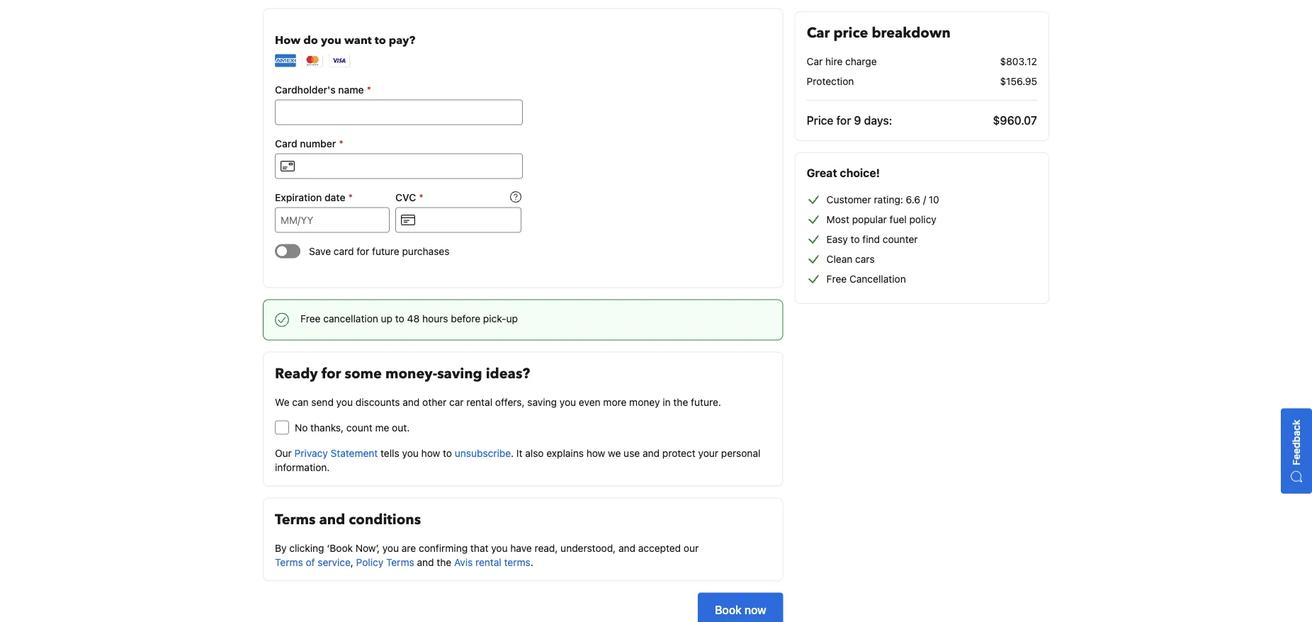 Task type: vqa. For each thing, say whether or not it's contained in the screenshot.
Search summary Element
no



Task type: locate. For each thing, give the bounding box(es) containing it.
in
[[663, 396, 671, 408]]

1 car from the top
[[807, 23, 830, 43]]

for up send
[[322, 364, 341, 383]]

up
[[381, 312, 393, 324], [506, 312, 518, 324]]

it
[[517, 447, 523, 459]]

how right tells
[[421, 447, 440, 459]]

0 vertical spatial saving
[[437, 364, 482, 383]]

easy to find counter
[[827, 234, 918, 245]]

1 vertical spatial rental
[[476, 556, 502, 568]]

hire
[[826, 56, 843, 67]]

1 vertical spatial saving
[[528, 396, 557, 408]]

. it also explains how we use and protect your personal information.
[[275, 447, 761, 473]]

rental
[[467, 396, 493, 408], [476, 556, 502, 568]]

money-
[[386, 364, 437, 383]]

1 horizontal spatial for
[[837, 114, 852, 127]]

2 vertical spatial to
[[443, 447, 452, 459]]

we can send you discounts and other car rental offers, saving you even more money in the future.
[[275, 396, 721, 408]]

out.
[[392, 422, 410, 433]]

your
[[699, 447, 719, 459]]

0 horizontal spatial saving
[[437, 364, 482, 383]]

9
[[854, 114, 862, 127]]

1 vertical spatial .
[[531, 556, 534, 568]]

rental right car
[[467, 396, 493, 408]]

hours
[[422, 312, 448, 324]]

terms of service button
[[275, 555, 351, 569]]

send
[[311, 396, 334, 408]]

0 horizontal spatial how
[[421, 447, 440, 459]]

1 horizontal spatial free
[[827, 273, 847, 285]]

to left find
[[851, 234, 860, 245]]

saving up car
[[437, 364, 482, 383]]

the down confirming
[[437, 556, 452, 568]]

0 horizontal spatial for
[[322, 364, 341, 383]]

to left unsubscribe link
[[443, 447, 452, 459]]

unsubscribe
[[455, 447, 511, 459]]

the inside by clicking 'book now', you are confirming that you have read, understood, and accepted our terms of service , policy terms and the avis rental terms .
[[437, 556, 452, 568]]

future.
[[691, 396, 721, 408]]

clicking
[[289, 542, 324, 554]]

for left 9
[[837, 114, 852, 127]]

you left even
[[560, 396, 576, 408]]

car for car hire charge
[[807, 56, 823, 67]]

. left 'it'
[[511, 447, 514, 459]]

the
[[674, 396, 688, 408], [437, 556, 452, 568]]

and left the accepted
[[619, 542, 636, 554]]

1 vertical spatial car
[[807, 56, 823, 67]]

saving
[[437, 364, 482, 383], [528, 396, 557, 408]]

1 how from the left
[[421, 447, 440, 459]]

book
[[715, 603, 742, 617]]

1 horizontal spatial the
[[674, 396, 688, 408]]

rental inside by clicking 'book now', you are confirming that you have read, understood, and accepted our terms of service , policy terms and the avis rental terms .
[[476, 556, 502, 568]]

read,
[[535, 542, 558, 554]]

free cancellation up to 48 hours before pick-up
[[301, 312, 518, 324]]

0 horizontal spatial free
[[301, 312, 321, 324]]

free left "cancellation"
[[301, 312, 321, 324]]

unsubscribe link
[[455, 447, 511, 459]]

up left "48"
[[381, 312, 393, 324]]

and
[[403, 396, 420, 408], [643, 447, 660, 459], [319, 510, 345, 529], [619, 542, 636, 554], [417, 556, 434, 568]]

1 vertical spatial the
[[437, 556, 452, 568]]

0 vertical spatial .
[[511, 447, 514, 459]]

$156.95
[[1000, 75, 1038, 87]]

terms down by
[[275, 556, 303, 568]]

. down have
[[531, 556, 534, 568]]

you
[[336, 396, 353, 408], [560, 396, 576, 408], [402, 447, 419, 459], [383, 542, 399, 554], [491, 542, 508, 554]]

feedback
[[1291, 420, 1303, 466]]

ready for some money-saving ideas?
[[275, 364, 530, 383]]

1 up from the left
[[381, 312, 393, 324]]

count
[[347, 422, 373, 433]]

how
[[421, 447, 440, 459], [587, 447, 606, 459]]

1 horizontal spatial to
[[443, 447, 452, 459]]

pick-
[[483, 312, 506, 324]]

rental down that
[[476, 556, 502, 568]]

rating:
[[874, 194, 904, 206]]

0 horizontal spatial up
[[381, 312, 393, 324]]

counter
[[883, 234, 918, 245]]

for
[[837, 114, 852, 127], [322, 364, 341, 383]]

how left we
[[587, 447, 606, 459]]

for for some
[[322, 364, 341, 383]]

1 horizontal spatial saving
[[528, 396, 557, 408]]

free for free cancellation
[[827, 273, 847, 285]]

0 vertical spatial to
[[851, 234, 860, 245]]

1 vertical spatial to
[[395, 312, 405, 324]]

by clicking 'book now', you are confirming that you have read, understood, and accepted our terms of service , policy terms and the avis rental terms .
[[275, 542, 699, 568]]

of
[[306, 556, 315, 568]]

now',
[[356, 542, 380, 554]]

car
[[807, 23, 830, 43], [807, 56, 823, 67]]

.
[[511, 447, 514, 459], [531, 556, 534, 568]]

the right in
[[674, 396, 688, 408]]

2 horizontal spatial to
[[851, 234, 860, 245]]

confirming
[[419, 542, 468, 554]]

0 vertical spatial for
[[837, 114, 852, 127]]

free for free cancellation up to 48 hours before pick-up
[[301, 312, 321, 324]]

and right use
[[643, 447, 660, 459]]

1 vertical spatial free
[[301, 312, 321, 324]]

you up policy terms link at the left of page
[[383, 542, 399, 554]]

1 vertical spatial for
[[322, 364, 341, 383]]

up right before
[[506, 312, 518, 324]]

terms
[[504, 556, 531, 568]]

conditions
[[349, 510, 421, 529]]

avis
[[454, 556, 473, 568]]

free down "clean"
[[827, 273, 847, 285]]

0 vertical spatial car
[[807, 23, 830, 43]]

price
[[834, 23, 869, 43]]

to left "48"
[[395, 312, 405, 324]]

saving right offers,
[[528, 396, 557, 408]]

terms and conditions
[[275, 510, 421, 529]]

car left hire
[[807, 56, 823, 67]]

use
[[624, 447, 640, 459]]

2 how from the left
[[587, 447, 606, 459]]

price for 9 days:
[[807, 114, 893, 127]]

our
[[275, 447, 292, 459]]

0 vertical spatial free
[[827, 273, 847, 285]]

1 horizontal spatial .
[[531, 556, 534, 568]]

1 horizontal spatial up
[[506, 312, 518, 324]]

clean cars
[[827, 253, 875, 265]]

charge
[[846, 56, 877, 67]]

0 horizontal spatial .
[[511, 447, 514, 459]]

have
[[511, 542, 532, 554]]

free cancellation
[[827, 273, 906, 285]]

48
[[407, 312, 420, 324]]

0 vertical spatial the
[[674, 396, 688, 408]]

we
[[608, 447, 621, 459]]

car up hire
[[807, 23, 830, 43]]

and up 'book
[[319, 510, 345, 529]]

1 horizontal spatial how
[[587, 447, 606, 459]]

. inside . it also explains how we use and protect your personal information.
[[511, 447, 514, 459]]

and down confirming
[[417, 556, 434, 568]]

cancellation
[[850, 273, 906, 285]]

breakdown
[[872, 23, 951, 43]]

2 car from the top
[[807, 56, 823, 67]]

free
[[827, 273, 847, 285], [301, 312, 321, 324]]

car price breakdown
[[807, 23, 951, 43]]

0 horizontal spatial the
[[437, 556, 452, 568]]

terms up clicking
[[275, 510, 316, 529]]

car
[[449, 396, 464, 408]]

most
[[827, 214, 850, 225]]

that
[[471, 542, 489, 554]]



Task type: describe. For each thing, give the bounding box(es) containing it.
clean
[[827, 253, 853, 265]]

popular
[[852, 214, 887, 225]]

6.6
[[906, 194, 921, 206]]

policy terms link
[[356, 556, 414, 568]]

,
[[351, 556, 354, 568]]

privacy statement button
[[295, 446, 378, 460]]

before
[[451, 312, 481, 324]]

statement
[[331, 447, 378, 459]]

cancellation
[[323, 312, 378, 324]]

and inside . it also explains how we use and protect your personal information.
[[643, 447, 660, 459]]

choice!
[[840, 166, 880, 180]]

information.
[[275, 461, 330, 473]]

me
[[375, 422, 389, 433]]

can
[[292, 396, 309, 408]]

car for car price breakdown
[[807, 23, 830, 43]]

our privacy statement tells you how to unsubscribe
[[275, 447, 511, 459]]

personal
[[721, 447, 761, 459]]

easy
[[827, 234, 848, 245]]

no
[[295, 422, 308, 433]]

10
[[929, 194, 940, 206]]

customer
[[827, 194, 872, 206]]

. inside by clicking 'book now', you are confirming that you have read, understood, and accepted our terms of service , policy terms and the avis rental terms .
[[531, 556, 534, 568]]

our
[[684, 542, 699, 554]]

and left other on the bottom of page
[[403, 396, 420, 408]]

by
[[275, 542, 287, 554]]

discounts
[[356, 396, 400, 408]]

money
[[630, 396, 660, 408]]

for for 9
[[837, 114, 852, 127]]

even
[[579, 396, 601, 408]]

avis rental terms button
[[454, 555, 531, 569]]

great choice!
[[807, 166, 880, 180]]

you right tells
[[402, 447, 419, 459]]

cars
[[856, 253, 875, 265]]

'book
[[327, 542, 353, 554]]

$803.12
[[1000, 56, 1038, 67]]

now
[[745, 603, 767, 617]]

you up avis rental terms button
[[491, 542, 508, 554]]

thanks,
[[311, 422, 344, 433]]

great
[[807, 166, 838, 180]]

understood,
[[561, 542, 616, 554]]

fuel
[[890, 214, 907, 225]]

/
[[924, 194, 926, 206]]

days:
[[864, 114, 893, 127]]

also
[[525, 447, 544, 459]]

tells
[[381, 447, 400, 459]]

ideas?
[[486, 364, 530, 383]]

how inside . it also explains how we use and protect your personal information.
[[587, 447, 606, 459]]

book now
[[715, 603, 767, 617]]

other
[[423, 396, 447, 408]]

accepted
[[638, 542, 681, 554]]

find
[[863, 234, 880, 245]]

explains
[[547, 447, 584, 459]]

you right send
[[336, 396, 353, 408]]

$960.07
[[993, 114, 1038, 127]]

privacy
[[295, 447, 328, 459]]

some
[[345, 364, 382, 383]]

protect
[[663, 447, 696, 459]]

are
[[402, 542, 416, 554]]

more
[[603, 396, 627, 408]]

2 up from the left
[[506, 312, 518, 324]]

service
[[318, 556, 351, 568]]

we
[[275, 396, 290, 408]]

customer rating: 6.6 / 10
[[827, 194, 940, 206]]

protection
[[807, 75, 854, 87]]

0 vertical spatial rental
[[467, 396, 493, 408]]

terms down are
[[386, 556, 414, 568]]

price
[[807, 114, 834, 127]]

policy
[[356, 556, 384, 568]]

offers,
[[495, 396, 525, 408]]

feedback button
[[1282, 408, 1313, 494]]

ready
[[275, 364, 318, 383]]

0 horizontal spatial to
[[395, 312, 405, 324]]

most popular fuel policy
[[827, 214, 937, 225]]

book now button
[[698, 593, 784, 622]]

car hire charge
[[807, 56, 877, 67]]



